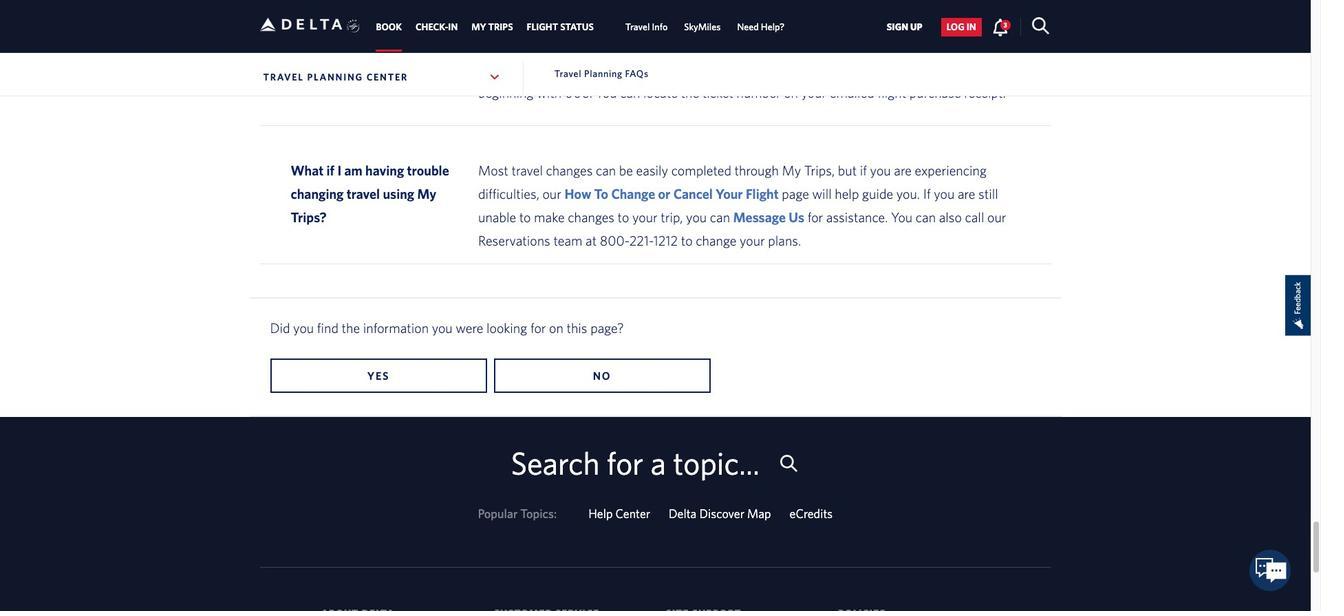 Task type: describe. For each thing, give the bounding box(es) containing it.
completed
[[671, 162, 731, 178]]

i
[[337, 162, 341, 178]]

team
[[553, 233, 583, 248]]

or inside if you don't see your ecredit or have an issue booking on delta.com, please have your old ticket number ready when you call our
[[629, 46, 641, 62]]

but
[[838, 162, 857, 178]]

1 horizontal spatial ecredit
[[920, 27, 963, 43]]

faqs
[[625, 68, 649, 79]]

1 vertical spatial for
[[530, 320, 546, 336]]

travel for travel planning faqs
[[554, 68, 582, 79]]

our inside "most travel changes can be easily completed through my trips, but if you are experiencing difficulties, our"
[[543, 186, 561, 202]]

travel info
[[625, 22, 668, 33]]

changes inside page will help guide you. if you are still unable to make changes to your trip, you can
[[568, 209, 614, 225]]

to left book
[[568, 27, 580, 43]]

if inside what if i am having trouble changing travel using my trips?
[[327, 162, 334, 178]]

message
[[733, 209, 786, 225]]

1 vertical spatial ticket
[[806, 65, 837, 81]]

help center link
[[588, 506, 650, 521]]

you right the when
[[594, 65, 615, 81]]

.
[[771, 65, 774, 81]]

on inside . your ticket number is a 13-digit number beginning with 006. you can locate the ticket number on your emailed flight purchase receipt.
[[784, 85, 798, 100]]

plans.
[[768, 233, 801, 248]]

can inside for assistance. you can also call our reservations team at 800-221-1212 to change your plans.
[[916, 209, 936, 225]]

changing
[[291, 186, 344, 202]]

1 horizontal spatial or
[[658, 186, 671, 202]]

discover
[[699, 506, 744, 521]]

1 horizontal spatial locate
[[784, 27, 819, 43]]

your inside . your ticket number is a 13-digit number beginning with 006. you can locate the ticket number on your emailed flight purchase receipt.
[[801, 85, 827, 100]]

your up the when
[[557, 46, 582, 62]]

easily
[[636, 162, 668, 178]]

see
[[534, 46, 553, 62]]

the inside . your ticket number is a 13-digit number beginning with 006. you can locate the ticket number on your emailed flight purchase receipt.
[[681, 85, 699, 100]]

0 vertical spatial ready
[[534, 27, 565, 43]]

message us
[[733, 209, 804, 225]]

booking
[[723, 46, 768, 62]]

yes
[[367, 370, 390, 382]]

travel planning center
[[263, 72, 408, 83]]

you up 'also'
[[934, 186, 955, 202]]

if for if you are ready to book your new trip now, it's easy to locate and redeem your ecredit online.
[[478, 27, 486, 43]]

now,
[[692, 27, 718, 43]]

beginning
[[478, 85, 534, 100]]

number down .
[[737, 85, 781, 100]]

flight status
[[527, 22, 594, 33]]

flight
[[878, 85, 906, 100]]

it's
[[722, 27, 737, 43]]

ecredit inside if you don't see your ecredit or have an issue booking on delta.com, please have your old ticket number ready when you call our
[[585, 46, 626, 62]]

on inside if you don't see your ecredit or have an issue booking on delta.com, please have your old ticket number ready when you call our
[[771, 46, 785, 62]]

map
[[747, 506, 771, 521]]

this
[[567, 320, 587, 336]]

are inside page will help guide you. if you are still unable to make changes to your trip, you can
[[958, 186, 975, 202]]

emailed
[[830, 85, 874, 100]]

change
[[696, 233, 737, 248]]

you right did
[[293, 320, 314, 336]]

unable
[[478, 209, 516, 225]]

receipt.
[[964, 85, 1006, 100]]

information
[[363, 320, 429, 336]]

number inside if you don't see your ecredit or have an issue booking on delta.com, please have your old ticket number ready when you call our
[[478, 65, 522, 81]]

at
[[586, 233, 597, 248]]

ready inside if you don't see your ecredit or have an issue booking on delta.com, please have your old ticket number ready when you call our
[[525, 65, 557, 81]]

book
[[376, 22, 402, 33]]

trouble
[[407, 162, 449, 178]]

up
[[910, 22, 923, 33]]

my trips link
[[472, 15, 513, 39]]

trips,
[[804, 162, 835, 178]]

cancel
[[673, 186, 713, 202]]

flight
[[527, 22, 558, 33]]

13-
[[910, 65, 927, 81]]

check-in
[[416, 22, 458, 33]]

center inside dropdown button
[[367, 72, 408, 83]]

travel inside "most travel changes can be easily completed through my trips, but if you are experiencing difficulties, our"
[[512, 162, 543, 178]]

digit
[[927, 65, 952, 81]]

assistance.
[[826, 209, 888, 225]]

skyteam image
[[347, 5, 360, 48]]

popular topics:
[[478, 506, 557, 521]]

our inside if you don't see your ecredit or have an issue booking on delta.com, please have your old ticket number ready when you call our
[[640, 65, 659, 81]]

most
[[478, 162, 508, 178]]

did you find the information you were looking for on this page?
[[270, 320, 624, 336]]

if you don't see your ecredit or have an issue booking on delta.com, please have your old ticket number ready when you call our
[[478, 27, 1016, 81]]

experiencing
[[915, 162, 987, 178]]

book link
[[376, 15, 402, 39]]

delta discover map link
[[669, 506, 771, 521]]

if inside page will help guide you. if you are still unable to make changes to your trip, you can
[[923, 186, 931, 202]]

in
[[967, 22, 976, 33]]

your inside for assistance. you can also call our reservations team at 800-221-1212 to change your plans.
[[740, 233, 765, 248]]

planning for center
[[307, 72, 363, 83]]

trip,
[[661, 209, 683, 225]]

with
[[537, 85, 562, 100]]

our inside for assistance. you can also call our reservations team at 800-221-1212 to change your plans.
[[987, 209, 1006, 225]]

message us image
[[1250, 550, 1291, 591]]

you down my trips
[[478, 46, 499, 62]]

you inside for assistance. you can also call our reservations team at 800-221-1212 to change your plans.
[[891, 209, 913, 225]]

3
[[1004, 21, 1007, 29]]

skymiles link
[[684, 15, 721, 39]]

my
[[472, 22, 486, 33]]

log in
[[947, 22, 976, 33]]

you left the were
[[432, 320, 453, 336]]

travel for travel planning center
[[263, 72, 304, 83]]

issue
[[691, 46, 720, 62]]

don't
[[502, 46, 531, 62]]

how to change or cancel your flight
[[565, 186, 779, 202]]

to up 800-
[[618, 209, 629, 225]]

reservations
[[478, 233, 550, 248]]

what if i am having trouble changing travel using my trips?
[[291, 162, 449, 225]]

will
[[812, 186, 832, 202]]

no
[[593, 370, 611, 382]]

travel inside what if i am having trouble changing travel using my trips?
[[347, 186, 380, 202]]

are inside "most travel changes can be easily completed through my trips, but if you are experiencing difficulties, our"
[[894, 162, 912, 178]]

ticket inside if you don't see your ecredit or have an issue booking on delta.com, please have your old ticket number ready when you call our
[[968, 46, 1000, 62]]

in
[[448, 22, 458, 33]]

change
[[611, 186, 655, 202]]

ecredit online. link
[[920, 27, 1005, 43]]

is
[[888, 65, 897, 81]]

221-
[[629, 233, 653, 248]]

3 link
[[992, 18, 1011, 36]]

can inside . your ticket number is a 13-digit number beginning with 006. you can locate the ticket number on your emailed flight purchase receipt.
[[620, 85, 640, 100]]

my inside what if i am having trouble changing travel using my trips?
[[417, 186, 436, 202]]

and
[[822, 27, 843, 43]]

info
[[652, 22, 668, 33]]

am
[[344, 162, 362, 178]]



Task type: vqa. For each thing, say whether or not it's contained in the screenshot.
delta air lines Image
yes



Task type: locate. For each thing, give the bounding box(es) containing it.
0 horizontal spatial if
[[478, 27, 486, 43]]

2 vertical spatial ticket
[[702, 85, 733, 100]]

when
[[560, 65, 591, 81]]

1 horizontal spatial are
[[894, 162, 912, 178]]

how
[[565, 186, 591, 202]]

for right looking
[[530, 320, 546, 336]]

if inside if you don't see your ecredit or have an issue booking on delta.com, please have your old ticket number ready when you call our
[[1008, 27, 1016, 43]]

a inside . your ticket number is a 13-digit number beginning with 006. you can locate the ticket number on your emailed flight purchase receipt.
[[900, 65, 906, 81]]

locate inside . your ticket number is a 13-digit number beginning with 006. you can locate the ticket number on your emailed flight purchase receipt.
[[643, 85, 678, 100]]

travel down am
[[347, 186, 380, 202]]

yes button
[[270, 358, 487, 393]]

for right us
[[808, 209, 823, 225]]

your down message
[[740, 233, 765, 248]]

1 horizontal spatial center
[[616, 506, 650, 521]]

ecredit up travel planning faqs
[[585, 46, 626, 62]]

planning up 006.
[[584, 68, 623, 79]]

or
[[629, 46, 641, 62], [658, 186, 671, 202]]

2 horizontal spatial ticket
[[968, 46, 1000, 62]]

my down trouble
[[417, 186, 436, 202]]

0 vertical spatial our
[[640, 65, 659, 81]]

ticket down issue
[[702, 85, 733, 100]]

travel for travel info
[[625, 22, 650, 33]]

your up 221-
[[632, 209, 658, 225]]

popular
[[478, 506, 518, 521]]

on left this
[[549, 320, 563, 336]]

center down book 'link'
[[367, 72, 408, 83]]

1 horizontal spatial my
[[782, 162, 801, 178]]

travel
[[512, 162, 543, 178], [347, 186, 380, 202]]

message us link
[[733, 209, 804, 225]]

travel inside "travel info" link
[[625, 22, 650, 33]]

no button
[[494, 358, 710, 393]]

1 horizontal spatial a
[[900, 65, 906, 81]]

your right .
[[777, 65, 803, 81]]

help?
[[761, 22, 785, 33]]

call inside if you don't see your ecredit or have an issue booking on delta.com, please have your old ticket number ready when you call our
[[618, 65, 637, 81]]

0 vertical spatial a
[[900, 65, 906, 81]]

800-
[[600, 233, 629, 248]]

0 horizontal spatial or
[[629, 46, 641, 62]]

1 horizontal spatial if
[[923, 186, 931, 202]]

have
[[644, 46, 671, 62], [890, 46, 916, 62]]

center
[[367, 72, 408, 83], [616, 506, 650, 521]]

call down "travel info" link
[[618, 65, 637, 81]]

0 vertical spatial or
[[629, 46, 641, 62]]

0 vertical spatial are
[[513, 27, 530, 43]]

ecredit
[[920, 27, 963, 43], [585, 46, 626, 62]]

be
[[619, 162, 633, 178]]

tab list
[[369, 0, 793, 52]]

0 horizontal spatial are
[[513, 27, 530, 43]]

looking
[[486, 320, 527, 336]]

0 horizontal spatial a
[[651, 445, 666, 481]]

your inside page will help guide you. if you are still unable to make changes to your trip, you can
[[632, 209, 658, 225]]

ecredits
[[790, 506, 833, 521]]

log in button
[[941, 18, 982, 36]]

on down delta.com,
[[784, 85, 798, 100]]

ready
[[534, 27, 565, 43], [525, 65, 557, 81]]

1 horizontal spatial you
[[891, 209, 913, 225]]

delta
[[669, 506, 697, 521]]

1 horizontal spatial your
[[777, 65, 803, 81]]

need help? link
[[737, 15, 785, 39]]

planning inside dropdown button
[[307, 72, 363, 83]]

on up .
[[771, 46, 785, 62]]

1 vertical spatial my
[[417, 186, 436, 202]]

your right redeem
[[892, 27, 917, 43]]

center right help
[[616, 506, 650, 521]]

number down please
[[840, 65, 884, 81]]

locate up delta.com,
[[784, 27, 819, 43]]

1 vertical spatial ready
[[525, 65, 557, 81]]

1212
[[653, 233, 678, 248]]

number
[[478, 65, 522, 81], [840, 65, 884, 81], [955, 65, 999, 81], [737, 85, 781, 100]]

my trips
[[472, 22, 513, 33]]

if inside "most travel changes can be easily completed through my trips, but if you are experiencing difficulties, our"
[[860, 162, 867, 178]]

1 horizontal spatial have
[[890, 46, 916, 62]]

a
[[900, 65, 906, 81], [651, 445, 666, 481]]

1 horizontal spatial planning
[[584, 68, 623, 79]]

1 vertical spatial or
[[658, 186, 671, 202]]

your up digit
[[919, 46, 945, 62]]

sign up link
[[881, 18, 928, 36]]

0 vertical spatial your
[[777, 65, 803, 81]]

0 vertical spatial for
[[808, 209, 823, 225]]

1 horizontal spatial for
[[607, 445, 643, 481]]

the down an on the top right of the page
[[681, 85, 699, 100]]

0 vertical spatial ticket
[[968, 46, 1000, 62]]

0 horizontal spatial you
[[596, 85, 617, 100]]

1 horizontal spatial our
[[640, 65, 659, 81]]

travel info link
[[625, 15, 668, 39]]

search for a topic... link
[[511, 445, 800, 483]]

locate down faqs
[[643, 85, 678, 100]]

0 horizontal spatial travel
[[263, 72, 304, 83]]

0 vertical spatial call
[[618, 65, 637, 81]]

status
[[560, 22, 594, 33]]

1 vertical spatial your
[[716, 186, 743, 202]]

topic...
[[673, 445, 760, 481]]

0 horizontal spatial call
[[618, 65, 637, 81]]

call
[[618, 65, 637, 81], [965, 209, 984, 225]]

a inside search for a topic... link
[[651, 445, 666, 481]]

to inside for assistance. you can also call our reservations team at 800-221-1212 to change your plans.
[[681, 233, 693, 248]]

changes up the at
[[568, 209, 614, 225]]

travel up difficulties,
[[512, 162, 543, 178]]

1 horizontal spatial travel
[[512, 162, 543, 178]]

1 vertical spatial ecredit
[[585, 46, 626, 62]]

need help?
[[737, 22, 785, 33]]

0 vertical spatial changes
[[546, 162, 593, 178]]

can left 'also'
[[916, 209, 936, 225]]

you down you.
[[891, 209, 913, 225]]

have up is
[[890, 46, 916, 62]]

help center
[[588, 506, 650, 521]]

delta.com,
[[789, 46, 847, 62]]

guide
[[862, 186, 893, 202]]

1 vertical spatial our
[[543, 186, 561, 202]]

travel inside travel planning center dropdown button
[[263, 72, 304, 83]]

2 vertical spatial for
[[607, 445, 643, 481]]

0 vertical spatial locate
[[784, 27, 819, 43]]

did
[[270, 320, 290, 336]]

0 horizontal spatial for
[[530, 320, 546, 336]]

on
[[771, 46, 785, 62], [784, 85, 798, 100], [549, 320, 563, 336]]

your inside . your ticket number is a 13-digit number beginning with 006. you can locate the ticket number on your emailed flight purchase receipt.
[[777, 65, 803, 81]]

for inside for assistance. you can also call our reservations team at 800-221-1212 to change your plans.
[[808, 209, 823, 225]]

1 horizontal spatial travel
[[554, 68, 582, 79]]

0 horizontal spatial travel
[[347, 186, 380, 202]]

ecredit up old
[[920, 27, 963, 43]]

our up make
[[543, 186, 561, 202]]

log
[[947, 22, 965, 33]]

0 horizontal spatial your
[[716, 186, 743, 202]]

to left make
[[519, 209, 531, 225]]

number up beginning
[[478, 65, 522, 81]]

ticket down the online.
[[968, 46, 1000, 62]]

1 vertical spatial locate
[[643, 85, 678, 100]]

2 horizontal spatial our
[[987, 209, 1006, 225]]

you right my
[[489, 27, 510, 43]]

ready down see
[[525, 65, 557, 81]]

easy
[[741, 27, 766, 43]]

1 vertical spatial call
[[965, 209, 984, 225]]

are up don't
[[513, 27, 530, 43]]

0 horizontal spatial ecredit
[[585, 46, 626, 62]]

if right the but
[[860, 162, 867, 178]]

old
[[948, 46, 965, 62]]

still
[[979, 186, 998, 202]]

a left "topic..."
[[651, 445, 666, 481]]

help
[[835, 186, 859, 202]]

changes inside "most travel changes can be easily completed through my trips, but if you are experiencing difficulties, our"
[[546, 162, 593, 178]]

0 vertical spatial on
[[771, 46, 785, 62]]

ecredits link
[[790, 506, 833, 521]]

your left new
[[614, 27, 639, 43]]

my
[[782, 162, 801, 178], [417, 186, 436, 202]]

1 vertical spatial on
[[784, 85, 798, 100]]

can left be
[[596, 162, 616, 178]]

1 vertical spatial you
[[891, 209, 913, 225]]

1 if from the left
[[327, 162, 334, 178]]

if
[[327, 162, 334, 178], [860, 162, 867, 178]]

0 horizontal spatial the
[[342, 320, 360, 336]]

my up page on the right of the page
[[782, 162, 801, 178]]

to right easy
[[770, 27, 781, 43]]

0 horizontal spatial have
[[644, 46, 671, 62]]

if right you.
[[923, 186, 931, 202]]

2 vertical spatial our
[[987, 209, 1006, 225]]

changes up how
[[546, 162, 593, 178]]

if for if you don't see your ecredit or have an issue booking on delta.com, please have your old ticket number ready when you call our
[[1008, 27, 1016, 43]]

can up change
[[710, 209, 730, 225]]

you
[[489, 27, 510, 43], [478, 46, 499, 62], [594, 65, 615, 81], [870, 162, 891, 178], [934, 186, 955, 202], [686, 209, 707, 225], [293, 320, 314, 336], [432, 320, 453, 336]]

your left "emailed"
[[801, 85, 827, 100]]

planning down skyteam image
[[307, 72, 363, 83]]

through
[[735, 162, 779, 178]]

2 horizontal spatial travel
[[625, 22, 650, 33]]

0 horizontal spatial planning
[[307, 72, 363, 83]]

can inside "most travel changes can be easily completed through my trips, but if you are experiencing difficulties, our"
[[596, 162, 616, 178]]

travel planning center button
[[260, 60, 504, 94]]

page will help guide you. if you are still unable to make changes to your trip, you can
[[478, 186, 998, 225]]

main content
[[0, 0, 1311, 417]]

call inside for assistance. you can also call our reservations team at 800-221-1212 to change your plans.
[[965, 209, 984, 225]]

my inside "most travel changes can be easily completed through my trips, but if you are experiencing difficulties, our"
[[782, 162, 801, 178]]

you
[[596, 85, 617, 100], [891, 209, 913, 225]]

or up trip,
[[658, 186, 671, 202]]

topics:
[[520, 506, 557, 521]]

call right 'also'
[[965, 209, 984, 225]]

travel left info
[[625, 22, 650, 33]]

0 vertical spatial ecredit
[[920, 27, 963, 43]]

to right 1212
[[681, 233, 693, 248]]

ready up see
[[534, 27, 565, 43]]

ticket down delta.com,
[[806, 65, 837, 81]]

1 horizontal spatial call
[[965, 209, 984, 225]]

0 horizontal spatial if
[[327, 162, 334, 178]]

1 have from the left
[[644, 46, 671, 62]]

purchase
[[909, 85, 961, 100]]

1 vertical spatial the
[[342, 320, 360, 336]]

0 horizontal spatial my
[[417, 186, 436, 202]]

check-in link
[[416, 15, 458, 39]]

online.
[[966, 27, 1005, 43]]

0 horizontal spatial center
[[367, 72, 408, 83]]

2 if from the left
[[860, 162, 867, 178]]

skymiles
[[684, 22, 721, 33]]

our down the still
[[987, 209, 1006, 225]]

you inside "most travel changes can be easily completed through my trips, but if you are experiencing difficulties, our"
[[870, 162, 891, 178]]

you down travel planning faqs
[[596, 85, 617, 100]]

1 horizontal spatial if
[[860, 162, 867, 178]]

most travel changes can be easily completed through my trips, but if you are experiencing difficulties, our
[[478, 162, 987, 202]]

you inside . your ticket number is a 13-digit number beginning with 006. you can locate the ticket number on your emailed flight purchase receipt.
[[596, 85, 617, 100]]

delta air lines image
[[260, 3, 342, 46]]

are left the still
[[958, 186, 975, 202]]

0 horizontal spatial our
[[543, 186, 561, 202]]

the right find
[[342, 320, 360, 336]]

flight
[[746, 186, 779, 202]]

travel up 006.
[[554, 68, 582, 79]]

new
[[642, 27, 666, 43]]

a right is
[[900, 65, 906, 81]]

tab list containing book
[[369, 0, 793, 52]]

you up 'guide'
[[870, 162, 891, 178]]

2 have from the left
[[890, 46, 916, 62]]

if
[[478, 27, 486, 43], [1008, 27, 1016, 43], [923, 186, 931, 202]]

help
[[588, 506, 613, 521]]

planning for faqs
[[584, 68, 623, 79]]

make
[[534, 209, 565, 225]]

1 horizontal spatial the
[[681, 85, 699, 100]]

1 vertical spatial changes
[[568, 209, 614, 225]]

006.
[[565, 85, 592, 100]]

0 vertical spatial my
[[782, 162, 801, 178]]

our down new
[[640, 65, 659, 81]]

if left i
[[327, 162, 334, 178]]

0 vertical spatial center
[[367, 72, 408, 83]]

for up help center link
[[607, 445, 643, 481]]

2 horizontal spatial are
[[958, 186, 975, 202]]

0 vertical spatial the
[[681, 85, 699, 100]]

delta discover map
[[669, 506, 771, 521]]

0 vertical spatial travel
[[512, 162, 543, 178]]

if right 3
[[1008, 27, 1016, 43]]

find
[[317, 320, 339, 336]]

or up faqs
[[629, 46, 641, 62]]

0 horizontal spatial locate
[[643, 85, 678, 100]]

0 vertical spatial you
[[596, 85, 617, 100]]

2 horizontal spatial for
[[808, 209, 823, 225]]

1 vertical spatial a
[[651, 445, 666, 481]]

how to change or cancel your flight link
[[565, 186, 779, 202]]

can down faqs
[[620, 85, 640, 100]]

1 horizontal spatial ticket
[[806, 65, 837, 81]]

having
[[365, 162, 404, 178]]

2 vertical spatial are
[[958, 186, 975, 202]]

number up receipt.
[[955, 65, 999, 81]]

1 vertical spatial are
[[894, 162, 912, 178]]

you down cancel
[[686, 209, 707, 225]]

1 vertical spatial center
[[616, 506, 650, 521]]

for
[[808, 209, 823, 225], [530, 320, 546, 336], [607, 445, 643, 481]]

are
[[513, 27, 530, 43], [894, 162, 912, 178], [958, 186, 975, 202]]

2 vertical spatial on
[[549, 320, 563, 336]]

your left 'flight'
[[716, 186, 743, 202]]

trip
[[669, 27, 689, 43]]

can inside page will help guide you. if you are still unable to make changes to your trip, you can
[[710, 209, 730, 225]]

main content containing if you are ready to book your new trip now, it's easy to locate and redeem your
[[0, 0, 1311, 417]]

2 horizontal spatial if
[[1008, 27, 1016, 43]]

our
[[640, 65, 659, 81], [543, 186, 561, 202], [987, 209, 1006, 225]]

1 vertical spatial travel
[[347, 186, 380, 202]]

have down new
[[644, 46, 671, 62]]

were
[[456, 320, 483, 336]]

if left trips
[[478, 27, 486, 43]]

your
[[614, 27, 639, 43], [892, 27, 917, 43], [557, 46, 582, 62], [919, 46, 945, 62], [801, 85, 827, 100], [632, 209, 658, 225], [740, 233, 765, 248]]

travel down delta air lines image
[[263, 72, 304, 83]]

ticket
[[968, 46, 1000, 62], [806, 65, 837, 81], [702, 85, 733, 100]]

are up you.
[[894, 162, 912, 178]]

0 horizontal spatial ticket
[[702, 85, 733, 100]]



